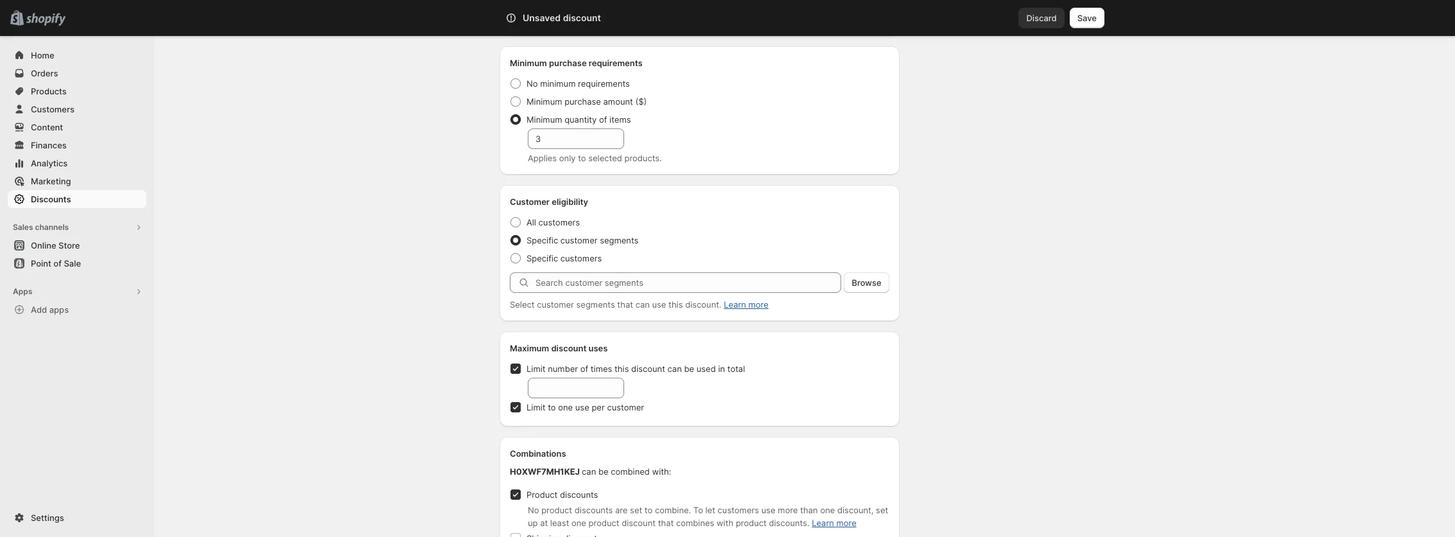 Task type: describe. For each thing, give the bounding box(es) containing it.
of left times
[[581, 364, 589, 374]]

all
[[527, 217, 536, 227]]

eligibility
[[552, 197, 588, 207]]

no minimum requirements
[[527, 78, 630, 89]]

1 vertical spatial learn more link
[[812, 518, 857, 528]]

point of sale
[[31, 258, 81, 269]]

to
[[694, 505, 703, 515]]

1 horizontal spatial product
[[589, 518, 620, 528]]

use for limit to one use per customer
[[575, 402, 590, 412]]

content link
[[8, 118, 146, 136]]

requirements for no minimum requirements
[[578, 78, 630, 89]]

minimum for minimum purchase requirements
[[510, 58, 547, 68]]

9
[[575, 6, 581, 16]]

items
[[610, 114, 631, 125]]

0 horizontal spatial to
[[548, 402, 556, 412]]

settings link
[[8, 509, 146, 527]]

2 vertical spatial more
[[837, 518, 857, 528]]

products link
[[8, 82, 146, 100]]

limit to one use per customer
[[527, 402, 644, 412]]

no product discounts are set to combine.
[[528, 505, 691, 515]]

segments for specific
[[600, 235, 639, 245]]

combine.
[[655, 505, 691, 515]]

minimum
[[540, 78, 576, 89]]

orders link
[[8, 64, 146, 82]]

h0xwf7mh1kej can be combined with:
[[510, 466, 672, 477]]

least
[[550, 518, 569, 528]]

unsaved
[[523, 12, 561, 23]]

0 vertical spatial can
[[636, 299, 650, 310]]

at
[[540, 518, 548, 528]]

sales channels button
[[8, 218, 146, 236]]

products.
[[625, 153, 662, 163]]

specific for specific customers
[[527, 253, 558, 263]]

minimum quantity of items
[[527, 114, 631, 125]]

2 horizontal spatial to
[[645, 505, 653, 515]]

marketing link
[[8, 172, 146, 190]]

online store link
[[8, 236, 146, 254]]

discard
[[1027, 13, 1057, 23]]

set inside 'to let customers use more than one discount, set up at least one product discount that combines with product discounts.'
[[876, 505, 889, 515]]

customers link
[[8, 100, 146, 118]]

up
[[528, 518, 538, 528]]

specific customers
[[527, 253, 602, 263]]

total
[[728, 364, 745, 374]]

select customer segments that can use this discount. learn more
[[510, 299, 769, 310]]

minimum for minimum purchase amount ($)
[[527, 96, 562, 107]]

limit number of times this discount can be used in total
[[527, 364, 745, 374]]

apps button
[[8, 283, 146, 301]]

home link
[[8, 46, 146, 64]]

discount,
[[838, 505, 874, 515]]

finances link
[[8, 136, 146, 154]]

add apps
[[31, 304, 69, 315]]

1 set from the left
[[630, 505, 643, 515]]

with
[[717, 518, 734, 528]]

selected)
[[617, 6, 653, 16]]

(3 of 9 variants selected)
[[554, 6, 653, 16]]

0 vertical spatial learn more link
[[724, 299, 769, 310]]

point
[[31, 258, 51, 269]]

browse
[[852, 278, 882, 288]]

2 vertical spatial one
[[572, 518, 586, 528]]

2 vertical spatial can
[[582, 466, 596, 477]]

specific customer segments
[[527, 235, 639, 245]]

discount.
[[686, 299, 722, 310]]

save
[[1078, 13, 1097, 23]]

2 horizontal spatial product
[[736, 518, 767, 528]]

sale
[[64, 258, 81, 269]]

with:
[[652, 466, 672, 477]]

combined
[[611, 466, 650, 477]]

1 horizontal spatial use
[[652, 299, 666, 310]]

customers for specific customers
[[561, 253, 602, 263]]

online
[[31, 240, 56, 251]]

apps
[[13, 286, 32, 296]]

combinations
[[510, 448, 566, 459]]

h0xwf7mh1kej
[[510, 466, 580, 477]]

(3
[[554, 6, 563, 16]]

1 vertical spatial discounts
[[575, 505, 613, 515]]

discard button
[[1019, 8, 1065, 28]]

browse button
[[844, 272, 889, 293]]

search button
[[542, 8, 914, 28]]

content
[[31, 122, 63, 132]]

Search customer segments text field
[[536, 272, 842, 293]]

add apps button
[[8, 301, 146, 319]]

sales
[[13, 222, 33, 232]]

quantity
[[565, 114, 597, 125]]

are
[[615, 505, 628, 515]]

apps
[[49, 304, 69, 315]]

to let customers use more than one discount, set up at least one product discount that combines with product discounts.
[[528, 505, 889, 528]]

selected
[[589, 153, 622, 163]]

customer
[[510, 197, 550, 207]]

no for no product discounts are set to combine.
[[528, 505, 539, 515]]

specific for specific customer segments
[[527, 235, 558, 245]]

save button
[[1070, 8, 1105, 28]]

times
[[591, 364, 612, 374]]

finances
[[31, 140, 67, 150]]

customers for all customers
[[539, 217, 580, 227]]

online store button
[[0, 236, 154, 254]]

amount
[[604, 96, 633, 107]]

shopify image
[[26, 13, 66, 26]]

segments for select
[[577, 299, 615, 310]]

settings
[[31, 513, 64, 523]]



Task type: locate. For each thing, give the bounding box(es) containing it.
customers
[[539, 217, 580, 227], [561, 253, 602, 263], [718, 505, 759, 515]]

0 vertical spatial discounts
[[560, 489, 598, 500]]

that
[[618, 299, 633, 310], [658, 518, 674, 528]]

than
[[801, 505, 818, 515]]

0 vertical spatial to
[[578, 153, 586, 163]]

2 vertical spatial to
[[645, 505, 653, 515]]

limit down maximum
[[527, 364, 546, 374]]

use
[[652, 299, 666, 310], [575, 402, 590, 412], [762, 505, 776, 515]]

customer eligibility
[[510, 197, 588, 207]]

0 horizontal spatial set
[[630, 505, 643, 515]]

one right the least
[[572, 518, 586, 528]]

online store
[[31, 240, 80, 251]]

0 vertical spatial learn
[[724, 299, 746, 310]]

no for no minimum requirements
[[527, 78, 538, 89]]

2 set from the left
[[876, 505, 889, 515]]

product right "with" on the bottom of page
[[736, 518, 767, 528]]

use left per
[[575, 402, 590, 412]]

of
[[565, 6, 573, 16], [599, 114, 607, 125], [54, 258, 62, 269], [581, 364, 589, 374]]

of inside button
[[54, 258, 62, 269]]

($)
[[636, 96, 647, 107]]

segments up uses
[[577, 299, 615, 310]]

discounts
[[31, 194, 71, 204]]

products
[[31, 86, 67, 96]]

0 vertical spatial specific
[[527, 235, 558, 245]]

use down search customer segments text field
[[652, 299, 666, 310]]

per
[[592, 402, 605, 412]]

of left 9
[[565, 6, 573, 16]]

learn down than
[[812, 518, 834, 528]]

no
[[527, 78, 538, 89], [528, 505, 539, 515]]

minimum purchase amount ($)
[[527, 96, 647, 107]]

more inside 'to let customers use more than one discount, set up at least one product discount that combines with product discounts.'
[[778, 505, 798, 515]]

0 vertical spatial this
[[669, 299, 683, 310]]

discount inside 'to let customers use more than one discount, set up at least one product discount that combines with product discounts.'
[[622, 518, 656, 528]]

to right only
[[578, 153, 586, 163]]

minimum
[[510, 58, 547, 68], [527, 96, 562, 107], [527, 114, 562, 125]]

of left items
[[599, 114, 607, 125]]

customer right per
[[607, 402, 644, 412]]

0 horizontal spatial learn more link
[[724, 299, 769, 310]]

limit up combinations
[[527, 402, 546, 412]]

minimum for minimum quantity of items
[[527, 114, 562, 125]]

purchase
[[549, 58, 587, 68], [565, 96, 601, 107]]

more
[[749, 299, 769, 310], [778, 505, 798, 515], [837, 518, 857, 528]]

1 vertical spatial this
[[615, 364, 629, 374]]

learn more
[[812, 518, 857, 528]]

purchase for requirements
[[549, 58, 587, 68]]

of left sale
[[54, 258, 62, 269]]

1 horizontal spatial to
[[578, 153, 586, 163]]

1 vertical spatial more
[[778, 505, 798, 515]]

applies only to selected products.
[[528, 153, 662, 163]]

use for to let customers use more than one discount, set up at least one product discount that combines with product discounts.
[[762, 505, 776, 515]]

0 vertical spatial segments
[[600, 235, 639, 245]]

maximum discount uses
[[510, 343, 608, 353]]

learn more link right discount.
[[724, 299, 769, 310]]

number
[[548, 364, 578, 374]]

search
[[563, 13, 590, 23]]

customers down specific customer segments
[[561, 253, 602, 263]]

2 vertical spatial customers
[[718, 505, 759, 515]]

no left the minimum
[[527, 78, 538, 89]]

minimum up the minimum
[[510, 58, 547, 68]]

1 limit from the top
[[527, 364, 546, 374]]

None text field
[[528, 128, 624, 149]]

1 horizontal spatial learn more link
[[812, 518, 857, 528]]

0 horizontal spatial product
[[542, 505, 572, 515]]

product down no product discounts are set to combine.
[[589, 518, 620, 528]]

can
[[636, 299, 650, 310], [668, 364, 682, 374], [582, 466, 596, 477]]

2 horizontal spatial more
[[837, 518, 857, 528]]

0 vertical spatial customer
[[561, 235, 598, 245]]

learn right discount.
[[724, 299, 746, 310]]

point of sale link
[[8, 254, 146, 272]]

this
[[669, 299, 683, 310], [615, 364, 629, 374]]

set right discount,
[[876, 505, 889, 515]]

discount
[[563, 12, 601, 23], [551, 343, 587, 353], [632, 364, 665, 374], [622, 518, 656, 528]]

purchase up "quantity"
[[565, 96, 601, 107]]

customer for select
[[537, 299, 574, 310]]

all customers
[[527, 217, 580, 227]]

minimum down the minimum
[[527, 96, 562, 107]]

0 vertical spatial requirements
[[589, 58, 643, 68]]

requirements for minimum purchase requirements
[[589, 58, 643, 68]]

be left the combined
[[599, 466, 609, 477]]

1 vertical spatial specific
[[527, 253, 558, 263]]

segments up specific customers
[[600, 235, 639, 245]]

1 vertical spatial can
[[668, 364, 682, 374]]

limit
[[527, 364, 546, 374], [527, 402, 546, 412]]

used
[[697, 364, 716, 374]]

0 horizontal spatial more
[[749, 299, 769, 310]]

home
[[31, 50, 54, 60]]

0 vertical spatial more
[[749, 299, 769, 310]]

customers down customer eligibility
[[539, 217, 580, 227]]

minimum left "quantity"
[[527, 114, 562, 125]]

0 horizontal spatial this
[[615, 364, 629, 374]]

1 horizontal spatial set
[[876, 505, 889, 515]]

customer
[[561, 235, 598, 245], [537, 299, 574, 310], [607, 402, 644, 412]]

1 horizontal spatial be
[[684, 364, 694, 374]]

let
[[706, 505, 716, 515]]

customers up "with" on the bottom of page
[[718, 505, 759, 515]]

to left combine.
[[645, 505, 653, 515]]

this right times
[[615, 364, 629, 374]]

analytics
[[31, 158, 68, 168]]

no up up
[[528, 505, 539, 515]]

in
[[718, 364, 725, 374]]

2 horizontal spatial use
[[762, 505, 776, 515]]

to down number
[[548, 402, 556, 412]]

only
[[559, 153, 576, 163]]

0 vertical spatial that
[[618, 299, 633, 310]]

None text field
[[528, 378, 624, 398]]

analytics link
[[8, 154, 146, 172]]

1 horizontal spatial this
[[669, 299, 683, 310]]

2 horizontal spatial can
[[668, 364, 682, 374]]

0 vertical spatial minimum
[[510, 58, 547, 68]]

product
[[527, 489, 558, 500]]

0 horizontal spatial can
[[582, 466, 596, 477]]

customers inside 'to let customers use more than one discount, set up at least one product discount that combines with product discounts.'
[[718, 505, 759, 515]]

be left used
[[684, 364, 694, 374]]

2 limit from the top
[[527, 402, 546, 412]]

segments
[[600, 235, 639, 245], [577, 299, 615, 310]]

1 vertical spatial to
[[548, 402, 556, 412]]

can down search customer segments text field
[[636, 299, 650, 310]]

1 vertical spatial limit
[[527, 402, 546, 412]]

discounts.
[[769, 518, 810, 528]]

set right are
[[630, 505, 643, 515]]

learn
[[724, 299, 746, 310], [812, 518, 834, 528]]

2 specific from the top
[[527, 253, 558, 263]]

0 vertical spatial no
[[527, 78, 538, 89]]

customer for specific
[[561, 235, 598, 245]]

uses
[[589, 343, 608, 353]]

0 horizontal spatial learn
[[724, 299, 746, 310]]

point of sale button
[[0, 254, 154, 272]]

one left per
[[558, 402, 573, 412]]

learn more link down discount,
[[812, 518, 857, 528]]

be
[[684, 364, 694, 374], [599, 466, 609, 477]]

0 vertical spatial one
[[558, 402, 573, 412]]

1 vertical spatial learn
[[812, 518, 834, 528]]

1 vertical spatial purchase
[[565, 96, 601, 107]]

discounts link
[[8, 190, 146, 208]]

0 horizontal spatial use
[[575, 402, 590, 412]]

to
[[578, 153, 586, 163], [548, 402, 556, 412], [645, 505, 653, 515]]

limit for limit number of times this discount can be used in total
[[527, 364, 546, 374]]

1 vertical spatial be
[[599, 466, 609, 477]]

this down search customer segments text field
[[669, 299, 683, 310]]

specific
[[527, 235, 558, 245], [527, 253, 558, 263]]

customers
[[31, 104, 74, 114]]

learn more link
[[724, 299, 769, 310], [812, 518, 857, 528]]

product discounts
[[527, 489, 598, 500]]

1 horizontal spatial that
[[658, 518, 674, 528]]

1 vertical spatial customers
[[561, 253, 602, 263]]

customer right select on the bottom left of page
[[537, 299, 574, 310]]

channels
[[35, 222, 69, 232]]

0 vertical spatial purchase
[[549, 58, 587, 68]]

1 vertical spatial that
[[658, 518, 674, 528]]

more right discount.
[[749, 299, 769, 310]]

1 horizontal spatial can
[[636, 299, 650, 310]]

0 vertical spatial limit
[[527, 364, 546, 374]]

sales channels
[[13, 222, 69, 232]]

limit for limit to one use per customer
[[527, 402, 546, 412]]

1 vertical spatial no
[[528, 505, 539, 515]]

one
[[558, 402, 573, 412], [821, 505, 835, 515], [572, 518, 586, 528]]

that inside 'to let customers use more than one discount, set up at least one product discount that combines with product discounts.'
[[658, 518, 674, 528]]

2 vertical spatial minimum
[[527, 114, 562, 125]]

can left used
[[668, 364, 682, 374]]

1 horizontal spatial learn
[[812, 518, 834, 528]]

0 horizontal spatial be
[[599, 466, 609, 477]]

purchase for amount
[[565, 96, 601, 107]]

customer up specific customers
[[561, 235, 598, 245]]

0 vertical spatial use
[[652, 299, 666, 310]]

0 horizontal spatial that
[[618, 299, 633, 310]]

store
[[58, 240, 80, 251]]

combines
[[676, 518, 715, 528]]

1 specific from the top
[[527, 235, 558, 245]]

2 vertical spatial customer
[[607, 402, 644, 412]]

1 vertical spatial one
[[821, 505, 835, 515]]

1 vertical spatial customer
[[537, 299, 574, 310]]

variants
[[583, 6, 614, 16]]

can up product discounts at the left bottom
[[582, 466, 596, 477]]

0 vertical spatial customers
[[539, 217, 580, 227]]

select
[[510, 299, 535, 310]]

more up discounts.
[[778, 505, 798, 515]]

use up discounts.
[[762, 505, 776, 515]]

add
[[31, 304, 47, 315]]

use inside 'to let customers use more than one discount, set up at least one product discount that combines with product discounts.'
[[762, 505, 776, 515]]

marketing
[[31, 176, 71, 186]]

purchase up the minimum
[[549, 58, 587, 68]]

orders
[[31, 68, 58, 78]]

1 vertical spatial requirements
[[578, 78, 630, 89]]

one up learn more
[[821, 505, 835, 515]]

unsaved discount
[[523, 12, 601, 23]]

minimum purchase requirements
[[510, 58, 643, 68]]

0 vertical spatial be
[[684, 364, 694, 374]]

applies
[[528, 153, 557, 163]]

1 horizontal spatial more
[[778, 505, 798, 515]]

1 vertical spatial minimum
[[527, 96, 562, 107]]

1 vertical spatial segments
[[577, 299, 615, 310]]

product up the least
[[542, 505, 572, 515]]

discounts left are
[[575, 505, 613, 515]]

discounts down h0xwf7mh1kej can be combined with: on the bottom left of the page
[[560, 489, 598, 500]]

1 vertical spatial use
[[575, 402, 590, 412]]

2 vertical spatial use
[[762, 505, 776, 515]]

more down discount,
[[837, 518, 857, 528]]



Task type: vqa. For each thing, say whether or not it's contained in the screenshot.
Search products "text field"
no



